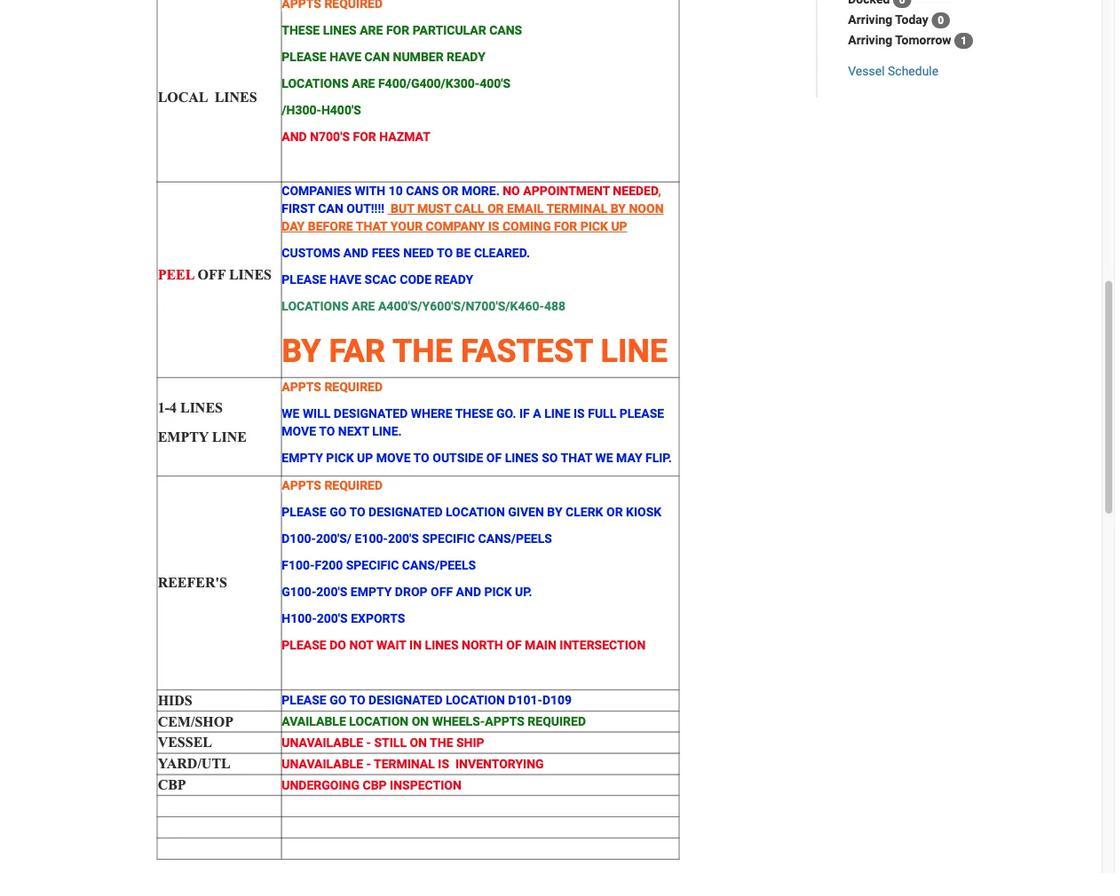 Task type: vqa. For each thing, say whether or not it's contained in the screenshot.
WHERE
yes



Task type: locate. For each thing, give the bounding box(es) containing it.
2 locations from the top
[[282, 299, 349, 314]]

2 vertical spatial pick
[[484, 585, 512, 599]]

that down out!!!!
[[356, 219, 388, 234]]

2 horizontal spatial and
[[456, 585, 481, 599]]

appts required for will
[[282, 380, 383, 394]]

0 vertical spatial unavailable
[[282, 736, 363, 751]]

please up /h300-
[[282, 50, 327, 64]]

ready for h400's
[[447, 50, 486, 64]]

1 horizontal spatial these
[[455, 406, 493, 421]]

0 vertical spatial empty
[[158, 429, 209, 445]]

empty line
[[158, 429, 247, 445]]

cans up first can out!!!! but must call or email
[[406, 184, 439, 198]]

1 locations from the top
[[282, 76, 349, 91]]

0 vertical spatial required
[[325, 380, 383, 394]]

1 vertical spatial or
[[488, 201, 504, 216]]

2 have from the top
[[330, 273, 362, 287]]

please down customs
[[282, 273, 327, 287]]

locations for by
[[282, 299, 349, 314]]

terminal down still
[[374, 757, 435, 772]]

1 horizontal spatial can
[[365, 50, 390, 64]]

f100-
[[282, 558, 315, 573]]

2 vertical spatial 200's
[[317, 611, 348, 626]]

1 vertical spatial terminal
[[374, 757, 435, 772]]

ready down the particular
[[447, 50, 486, 64]]

designated
[[334, 406, 408, 421], [369, 505, 443, 519], [369, 693, 443, 708]]

pick
[[581, 219, 608, 234], [326, 451, 354, 465], [484, 585, 512, 599]]

unavailable down available
[[282, 736, 363, 751]]

please for please have can number ready
[[282, 50, 327, 64]]

1 horizontal spatial of
[[506, 638, 522, 653]]

1 vertical spatial appts
[[282, 478, 321, 493]]

0 vertical spatial these
[[282, 23, 320, 38]]

can up "before"
[[318, 201, 343, 216]]

on up the unavailable - terminal is  inventorying at the bottom
[[410, 736, 427, 751]]

go
[[330, 505, 347, 519], [330, 693, 347, 708]]

1 vertical spatial of
[[506, 638, 522, 653]]

today
[[895, 12, 929, 27]]

will
[[303, 406, 331, 421]]

please for please go to designated location given by clerk or kiosk
[[282, 505, 327, 519]]

lines left /h300-
[[215, 89, 257, 105]]

1 vertical spatial cans/peels
[[402, 558, 476, 573]]

0 vertical spatial cans/peels
[[478, 531, 552, 546]]

- for vessel
[[366, 736, 371, 751]]

please inside "we will designated where these go. if a line is full please move to next line."
[[620, 406, 664, 421]]

designated up d100-200's/ e100-200's specific cans/peels
[[369, 505, 443, 519]]

do
[[330, 638, 346, 653]]

1 vertical spatial is
[[574, 406, 585, 421]]

0 horizontal spatial empty
[[158, 429, 209, 445]]

1 horizontal spatial empty
[[282, 451, 323, 465]]

move inside "we will designated where these go. if a line is full please move to next line."
[[282, 424, 316, 439]]

0 horizontal spatial terminal
[[374, 757, 435, 772]]

hazmat
[[379, 130, 431, 144]]

arriving today 0 arriving tomorrow 1
[[848, 12, 967, 47]]

empty down 1-4 lines in the top left of the page
[[158, 429, 209, 445]]

1 arriving from the top
[[848, 12, 893, 27]]

cans/peels
[[478, 531, 552, 546], [402, 558, 476, 573]]

in
[[409, 638, 422, 653]]

h100-200's exports
[[282, 611, 405, 626]]

please for please do not wait in lines north of main intersection
[[282, 638, 327, 653]]

off
[[198, 267, 226, 283], [431, 585, 453, 599]]

1 horizontal spatial line
[[545, 406, 571, 421]]

companies
[[282, 184, 352, 198]]

on down please go to designated location d101-d109
[[412, 715, 429, 729]]

of
[[487, 451, 502, 465], [506, 638, 522, 653]]

can
[[365, 50, 390, 64], [318, 201, 343, 216]]

by for far
[[282, 332, 321, 370]]

0 vertical spatial we
[[282, 406, 300, 421]]

cans/peels up "g100-200's empty drop off and pick up."
[[402, 558, 476, 573]]

1 vertical spatial pick
[[326, 451, 354, 465]]

lines
[[323, 23, 357, 38], [215, 89, 257, 105], [229, 267, 272, 283], [180, 400, 223, 416], [505, 451, 539, 465], [425, 638, 459, 653]]

0 horizontal spatial cans/peels
[[402, 558, 476, 573]]

0 vertical spatial specific
[[422, 531, 475, 546]]

pick down appointment
[[581, 219, 608, 234]]

location left given
[[446, 505, 505, 519]]

e100-
[[355, 531, 388, 546]]

line up full
[[601, 332, 668, 370]]

1 vertical spatial designated
[[369, 505, 443, 519]]

undergoing cbp inspection
[[282, 778, 462, 793]]

where
[[411, 406, 453, 421]]

empty up exports
[[351, 585, 392, 599]]

clerk
[[566, 505, 603, 519]]

cbp down yard/utl
[[158, 777, 186, 793]]

2 horizontal spatial for
[[554, 219, 577, 234]]

or up must
[[442, 184, 459, 198]]

need
[[403, 246, 434, 261]]

0 horizontal spatial is
[[488, 219, 499, 234]]

these up /h300-
[[282, 23, 320, 38]]

the down the locations are a400's/y600's/n700's/k460-488
[[393, 332, 453, 370]]

200's up f100-f200 specific cans/peels on the bottom left of page
[[388, 531, 419, 546]]

or up that your company is coming for pick up
[[488, 201, 504, 216]]

0 vertical spatial location
[[446, 505, 505, 519]]

1 horizontal spatial we
[[595, 451, 613, 465]]

- up undergoing cbp inspection
[[366, 757, 371, 772]]

by left "far"
[[282, 332, 321, 370]]

to left the 'outside'
[[414, 451, 430, 465]]

for up please have can number ready
[[386, 23, 410, 38]]

0 vertical spatial designated
[[334, 406, 408, 421]]

please down h100-
[[282, 638, 327, 653]]

pick for that your company is coming for pick up
[[581, 219, 608, 234]]

2 horizontal spatial pick
[[581, 219, 608, 234]]

required down "far"
[[325, 380, 383, 394]]

by right given
[[547, 505, 563, 519]]

pick for g100-200's empty drop off and pick up.
[[484, 585, 512, 599]]

1 go from the top
[[330, 505, 347, 519]]

are for far
[[352, 299, 375, 314]]

appts required up will
[[282, 380, 383, 394]]

1 vertical spatial empty
[[282, 451, 323, 465]]

4
[[170, 400, 177, 416]]

2 vertical spatial or
[[607, 505, 623, 519]]

1 vertical spatial -
[[366, 736, 371, 751]]

2 horizontal spatial line
[[601, 332, 668, 370]]

that
[[356, 219, 388, 234], [561, 451, 592, 465]]

are down please have can number ready
[[352, 76, 375, 91]]

200's for empty
[[316, 585, 348, 599]]

locations
[[282, 76, 349, 91], [282, 299, 349, 314]]

1 vertical spatial for
[[353, 130, 376, 144]]

and up please do not wait in lines north of main intersection at the bottom of page
[[456, 585, 481, 599]]

arriving
[[848, 12, 893, 27], [848, 33, 893, 47]]

2 vertical spatial are
[[352, 299, 375, 314]]

1 vertical spatial appts required
[[282, 478, 383, 493]]

1 unavailable from the top
[[282, 736, 363, 751]]

of right the 'outside'
[[487, 451, 502, 465]]

cans up 400's
[[489, 23, 522, 38]]

200's/
[[316, 531, 352, 546]]

specific down please go to designated location given by clerk or kiosk
[[422, 531, 475, 546]]

location up unavailable - still on the ship
[[349, 715, 409, 729]]

200's down the f200
[[316, 585, 348, 599]]

1 vertical spatial these
[[455, 406, 493, 421]]

appts required up 200's/
[[282, 478, 383, 493]]

0 vertical spatial appts
[[282, 380, 321, 394]]

cans
[[489, 23, 522, 38], [406, 184, 439, 198]]

0 vertical spatial line
[[601, 332, 668, 370]]

required down d109
[[528, 715, 586, 729]]

0 horizontal spatial pick
[[326, 451, 354, 465]]

unavailable for vessel
[[282, 736, 363, 751]]

1
[[961, 35, 967, 47]]

line
[[601, 332, 668, 370], [545, 406, 571, 421], [212, 429, 247, 445]]

we inside "we will designated where these go. if a line is full please move to next line."
[[282, 406, 300, 421]]

by inside by noon day before
[[611, 201, 626, 216]]

ship
[[456, 736, 485, 751]]

terminal down appointment
[[544, 201, 608, 216]]

please have scac code ready
[[282, 273, 474, 287]]

g100-
[[282, 585, 316, 599]]

empty down will
[[282, 451, 323, 465]]

is up 'cleared.'
[[488, 219, 499, 234]]

for down appointment
[[554, 219, 577, 234]]

or
[[442, 184, 459, 198], [488, 201, 504, 216], [607, 505, 623, 519]]

by down needed
[[611, 201, 626, 216]]

inspection
[[390, 778, 462, 793]]

appts up will
[[282, 380, 321, 394]]

1 vertical spatial specific
[[346, 558, 399, 573]]

hids
[[158, 693, 192, 709]]

1 vertical spatial by
[[282, 332, 321, 370]]

1 vertical spatial can
[[318, 201, 343, 216]]

we left 'may' at the bottom of the page
[[595, 451, 613, 465]]

pick left up.
[[484, 585, 512, 599]]

200's up do
[[317, 611, 348, 626]]

up down needed
[[611, 219, 628, 234]]

and down /h300-
[[282, 130, 307, 144]]

0 horizontal spatial move
[[282, 424, 316, 439]]

- left still
[[366, 736, 371, 751]]

0 horizontal spatial we
[[282, 406, 300, 421]]

1 vertical spatial the
[[430, 736, 453, 751]]

these left the go.
[[455, 406, 493, 421]]

can up locations are f400/g400/k300-400's
[[365, 50, 390, 64]]

1 horizontal spatial up
[[611, 219, 628, 234]]

1 vertical spatial ready
[[435, 273, 474, 287]]

arriving left today
[[848, 12, 893, 27]]

unavailable up undergoing
[[282, 757, 363, 772]]

specific down e100-
[[346, 558, 399, 573]]

0 vertical spatial the
[[393, 332, 453, 370]]

locations for /h300-
[[282, 76, 349, 91]]

0 vertical spatial locations
[[282, 76, 349, 91]]

0 horizontal spatial for
[[353, 130, 376, 144]]

to
[[437, 246, 453, 261], [319, 424, 335, 439], [414, 451, 430, 465], [349, 505, 366, 519], [349, 693, 366, 708]]

arriving up vessel
[[848, 33, 893, 47]]

cem/shop
[[158, 714, 234, 730]]

1 horizontal spatial pick
[[484, 585, 512, 599]]

cbp down unavailable - still on the ship
[[363, 778, 387, 793]]

line down 1-4 lines in the top left of the page
[[212, 429, 247, 445]]

off right drop
[[431, 585, 453, 599]]

appts required
[[282, 380, 383, 394], [282, 478, 383, 493]]

with
[[355, 184, 386, 198]]

2 appts required from the top
[[282, 478, 383, 493]]

designated up line.
[[334, 406, 408, 421]]

so
[[542, 451, 558, 465]]

these lines are for particular cans
[[282, 23, 522, 38]]

0 vertical spatial terminal
[[544, 201, 608, 216]]

appts down d101-
[[485, 715, 525, 729]]

line right the a
[[545, 406, 571, 421]]

pick down next
[[326, 451, 354, 465]]

-
[[480, 715, 485, 729], [366, 736, 371, 751], [366, 757, 371, 772]]

200's for exports
[[317, 611, 348, 626]]

empty for empty pick up move to outside of lines so that we may flip.
[[282, 451, 323, 465]]

lines right "in"
[[425, 638, 459, 653]]

are up please have can number ready
[[360, 23, 383, 38]]

please right full
[[620, 406, 664, 421]]

move
[[282, 424, 316, 439], [376, 451, 411, 465]]

1 vertical spatial go
[[330, 693, 347, 708]]

move down will
[[282, 424, 316, 439]]

designated up available location on wheels -appts required
[[369, 693, 443, 708]]

cans/peels down given
[[478, 531, 552, 546]]

1 vertical spatial that
[[561, 451, 592, 465]]

2 vertical spatial required
[[528, 715, 586, 729]]

appts for we
[[282, 380, 321, 394]]

unavailable
[[282, 736, 363, 751], [282, 757, 363, 772]]

required for designated
[[325, 380, 383, 394]]

to down will
[[319, 424, 335, 439]]

have left scac
[[330, 273, 362, 287]]

customs and fees need to be cleared.
[[282, 246, 530, 261]]

1 horizontal spatial by
[[547, 505, 563, 519]]

1 horizontal spatial specific
[[422, 531, 475, 546]]

2 vertical spatial empty
[[351, 585, 392, 599]]

unavailable for yard/utl
[[282, 757, 363, 772]]

2 vertical spatial -
[[366, 757, 371, 772]]

are down 'please have scac code ready'
[[352, 299, 375, 314]]

0 horizontal spatial of
[[487, 451, 502, 465]]

1 vertical spatial move
[[376, 451, 411, 465]]

please have can number ready
[[282, 50, 486, 64]]

0 vertical spatial is
[[488, 219, 499, 234]]

location
[[446, 505, 505, 519], [446, 693, 505, 708], [349, 715, 409, 729]]

of left main at the bottom left of page
[[506, 638, 522, 653]]

move down line.
[[376, 451, 411, 465]]

that right so
[[561, 451, 592, 465]]

1 appts required from the top
[[282, 380, 383, 394]]

1 vertical spatial line
[[545, 406, 571, 421]]

and
[[282, 130, 307, 144], [343, 246, 369, 261], [456, 585, 481, 599]]

appts
[[282, 380, 321, 394], [282, 478, 321, 493], [485, 715, 525, 729]]

,
[[658, 184, 661, 198]]

200's
[[388, 531, 419, 546], [316, 585, 348, 599], [317, 611, 348, 626]]

companies with 10 cans or more. no appointment needed ,
[[282, 184, 661, 198]]

email
[[507, 201, 544, 216]]

outside
[[433, 451, 483, 465]]

go for appts required
[[330, 505, 347, 519]]

0 vertical spatial or
[[442, 184, 459, 198]]

go up available
[[330, 693, 347, 708]]

ready
[[447, 50, 486, 64], [435, 273, 474, 287]]

off right peel
[[198, 267, 226, 283]]

1 horizontal spatial terminal
[[544, 201, 608, 216]]

1 horizontal spatial for
[[386, 23, 410, 38]]

these inside "we will designated where these go. if a line is full please move to next line."
[[455, 406, 493, 421]]

specific
[[422, 531, 475, 546], [346, 558, 399, 573]]

0 vertical spatial ready
[[447, 50, 486, 64]]

please up d100-
[[282, 505, 327, 519]]

1 vertical spatial off
[[431, 585, 453, 599]]

the down available location on wheels -appts required
[[430, 736, 453, 751]]

0 vertical spatial and
[[282, 130, 307, 144]]

1 vertical spatial 200's
[[316, 585, 348, 599]]

we
[[282, 406, 300, 421], [595, 451, 613, 465]]

go up 200's/
[[330, 505, 347, 519]]

noon
[[629, 201, 664, 216]]

1 vertical spatial unavailable
[[282, 757, 363, 772]]

0 vertical spatial move
[[282, 424, 316, 439]]

0 vertical spatial by
[[611, 201, 626, 216]]

1 vertical spatial arriving
[[848, 33, 893, 47]]

2 go from the top
[[330, 693, 347, 708]]

please up available
[[282, 693, 327, 708]]

on
[[412, 715, 429, 729], [410, 736, 427, 751]]

needed
[[613, 184, 658, 198]]

1 vertical spatial up
[[357, 451, 373, 465]]

0 horizontal spatial that
[[356, 219, 388, 234]]

0 vertical spatial are
[[360, 23, 383, 38]]

is left full
[[574, 406, 585, 421]]

2 vertical spatial line
[[212, 429, 247, 445]]

and left fees
[[343, 246, 369, 261]]

1 horizontal spatial and
[[343, 246, 369, 261]]

locations down customs
[[282, 299, 349, 314]]

1 horizontal spatial cans
[[489, 23, 522, 38]]

1 vertical spatial required
[[325, 478, 383, 493]]

designated for appts required
[[369, 505, 443, 519]]

0 horizontal spatial by
[[282, 332, 321, 370]]

ready up "a400's/y600's/n700's/k460-"
[[435, 273, 474, 287]]

location up wheels
[[446, 693, 505, 708]]

f200
[[315, 558, 343, 573]]

locations up /h300-h400's
[[282, 76, 349, 91]]

1 have from the top
[[330, 50, 362, 64]]

2 unavailable from the top
[[282, 757, 363, 772]]

- up ship
[[480, 715, 485, 729]]

are
[[360, 23, 383, 38], [352, 76, 375, 91], [352, 299, 375, 314]]

0 vertical spatial arriving
[[848, 12, 893, 27]]

up down next
[[357, 451, 373, 465]]

appts up d100-
[[282, 478, 321, 493]]

for right n700's
[[353, 130, 376, 144]]



Task type: describe. For each thing, give the bounding box(es) containing it.
designated inside "we will designated where these go. if a line is full please move to next line."
[[334, 406, 408, 421]]

lines right peel
[[229, 267, 272, 283]]

d100-200's/ e100-200's specific cans/peels
[[282, 531, 552, 546]]

2 vertical spatial and
[[456, 585, 481, 599]]

inventorying
[[456, 757, 544, 772]]

far
[[329, 332, 385, 370]]

empty pick up move to outside of lines so that we may flip.
[[282, 451, 672, 465]]

2 vertical spatial location
[[349, 715, 409, 729]]

designated for hids
[[369, 693, 443, 708]]

is inside "we will designated where these go. if a line is full please move to next line."
[[574, 406, 585, 421]]

0 horizontal spatial cans
[[406, 184, 439, 198]]

kiosk
[[626, 505, 662, 519]]

flip.
[[646, 451, 672, 465]]

1 horizontal spatial off
[[431, 585, 453, 599]]

0 horizontal spatial off
[[198, 267, 226, 283]]

a
[[533, 406, 541, 421]]

appts for please
[[282, 478, 321, 493]]

vessel
[[848, 63, 885, 78]]

call
[[454, 201, 484, 216]]

please go to designated location given by clerk or kiosk
[[282, 505, 662, 519]]

number
[[393, 50, 444, 64]]

to left be
[[437, 246, 453, 261]]

line inside "we will designated where these go. if a line is full please move to next line."
[[545, 406, 571, 421]]

1 vertical spatial we
[[595, 451, 613, 465]]

scac
[[365, 273, 397, 287]]

to up e100-
[[349, 505, 366, 519]]

reefer's
[[158, 575, 227, 591]]

exports
[[351, 611, 405, 626]]

0 horizontal spatial cbp
[[158, 777, 186, 793]]

2 vertical spatial for
[[554, 219, 577, 234]]

company
[[426, 219, 485, 234]]

locations are a400's/y600's/n700's/k460-488
[[282, 299, 566, 314]]

0 vertical spatial 200's
[[388, 531, 419, 546]]

up.
[[515, 585, 533, 599]]

by for noon
[[611, 201, 626, 216]]

0 horizontal spatial specific
[[346, 558, 399, 573]]

have for h400's
[[330, 50, 362, 64]]

are for h400's
[[352, 76, 375, 91]]

to up unavailable - still on the ship
[[349, 693, 366, 708]]

must
[[417, 201, 451, 216]]

we will designated where these go. if a line is full please move to next line.
[[282, 406, 664, 439]]

2 vertical spatial appts
[[485, 715, 525, 729]]

still
[[374, 736, 407, 751]]

have for far
[[330, 273, 362, 287]]

customs
[[282, 246, 340, 261]]

first can out!!!! but must call or email
[[282, 201, 544, 216]]

1 horizontal spatial or
[[488, 201, 504, 216]]

lines right 4
[[180, 400, 223, 416]]

1 horizontal spatial move
[[376, 451, 411, 465]]

required for to
[[325, 478, 383, 493]]

1 horizontal spatial that
[[561, 451, 592, 465]]

0 vertical spatial for
[[386, 23, 410, 38]]

go.
[[497, 406, 516, 421]]

0 vertical spatial on
[[412, 715, 429, 729]]

2 vertical spatial by
[[547, 505, 563, 519]]

please do not wait in lines north of main intersection
[[282, 638, 646, 653]]

unavailable - still on the ship
[[282, 736, 485, 751]]

if
[[520, 406, 530, 421]]

0 vertical spatial -
[[480, 715, 485, 729]]

appts required for go
[[282, 478, 383, 493]]

fees
[[372, 246, 400, 261]]

particular
[[413, 23, 486, 38]]

0 horizontal spatial can
[[318, 201, 343, 216]]

2 horizontal spatial empty
[[351, 585, 392, 599]]

coming
[[503, 219, 551, 234]]

h100-
[[282, 611, 317, 626]]

intersection
[[560, 638, 646, 653]]

go for hids
[[330, 693, 347, 708]]

location for hids
[[446, 693, 505, 708]]

before
[[308, 219, 353, 234]]

be
[[456, 246, 471, 261]]

given
[[508, 505, 544, 519]]

please for please have scac code ready
[[282, 273, 327, 287]]

d101-
[[508, 693, 543, 708]]

available
[[282, 715, 346, 729]]

g100-200's empty drop off and pick up.
[[282, 585, 560, 599]]

1 horizontal spatial cbp
[[363, 778, 387, 793]]

lines up please have can number ready
[[323, 23, 357, 38]]

undergoing
[[282, 778, 360, 793]]

and n700's for hazmat
[[282, 130, 431, 144]]

0 horizontal spatial up
[[357, 451, 373, 465]]

vessel schedule link
[[848, 63, 939, 78]]

unavailable - terminal is  inventorying
[[282, 757, 544, 772]]

h400's
[[321, 103, 361, 118]]

10
[[389, 184, 403, 198]]

line.
[[372, 424, 402, 439]]

day
[[282, 219, 305, 234]]

1 horizontal spatial cans/peels
[[478, 531, 552, 546]]

1 vertical spatial on
[[410, 736, 427, 751]]

schedule
[[888, 63, 939, 78]]

2 horizontal spatial or
[[607, 505, 623, 519]]

f400/g400/k300-
[[378, 76, 480, 91]]

ready for far
[[435, 273, 474, 287]]

d100-
[[282, 531, 316, 546]]

code
[[400, 273, 432, 287]]

- for yard/utl
[[366, 757, 371, 772]]

0
[[938, 14, 944, 27]]

/h300-
[[282, 103, 321, 118]]

d109
[[543, 693, 572, 708]]

f100-f200 specific cans/peels
[[282, 558, 529, 573]]

1 vertical spatial and
[[343, 246, 369, 261]]

please go to designated location d101-d109
[[282, 693, 572, 708]]

by noon day before
[[282, 201, 664, 234]]

n700's
[[310, 130, 350, 144]]

but
[[391, 201, 414, 216]]

2 arriving from the top
[[848, 33, 893, 47]]

drop
[[395, 585, 428, 599]]

out!!!!
[[347, 201, 385, 216]]

/h300-h400's
[[282, 103, 361, 118]]

vessel
[[158, 735, 212, 751]]

0 horizontal spatial these
[[282, 23, 320, 38]]

empty for empty line
[[158, 429, 209, 445]]

0 vertical spatial up
[[611, 219, 628, 234]]

lines left so
[[505, 451, 539, 465]]

more.
[[462, 184, 500, 198]]

0 vertical spatial can
[[365, 50, 390, 64]]

to inside "we will designated where these go. if a line is full please move to next line."
[[319, 424, 335, 439]]

0 vertical spatial cans
[[489, 23, 522, 38]]

0 vertical spatial of
[[487, 451, 502, 465]]

please for please go to designated location d101-d109
[[282, 693, 327, 708]]

your
[[391, 219, 423, 234]]

tomorrow
[[895, 33, 952, 47]]

main
[[525, 638, 557, 653]]

vessel schedule
[[848, 63, 939, 78]]

appointment
[[523, 184, 610, 198]]

0 horizontal spatial or
[[442, 184, 459, 198]]

locations are f400/g400/k300-400's
[[282, 76, 511, 91]]

fastest
[[461, 332, 593, 370]]

peel
[[158, 267, 194, 283]]

no
[[503, 184, 520, 198]]

yard/utl
[[158, 756, 231, 772]]

wait
[[377, 638, 406, 653]]

local  lines
[[158, 89, 257, 105]]

400's
[[480, 76, 511, 91]]

1-4 lines
[[158, 400, 223, 416]]

0 horizontal spatial line
[[212, 429, 247, 445]]

cleared.
[[474, 246, 530, 261]]

that your company is coming for pick up
[[353, 219, 628, 234]]

location for appts required
[[446, 505, 505, 519]]

a400's/y600's/n700's/k460-
[[378, 299, 544, 314]]



